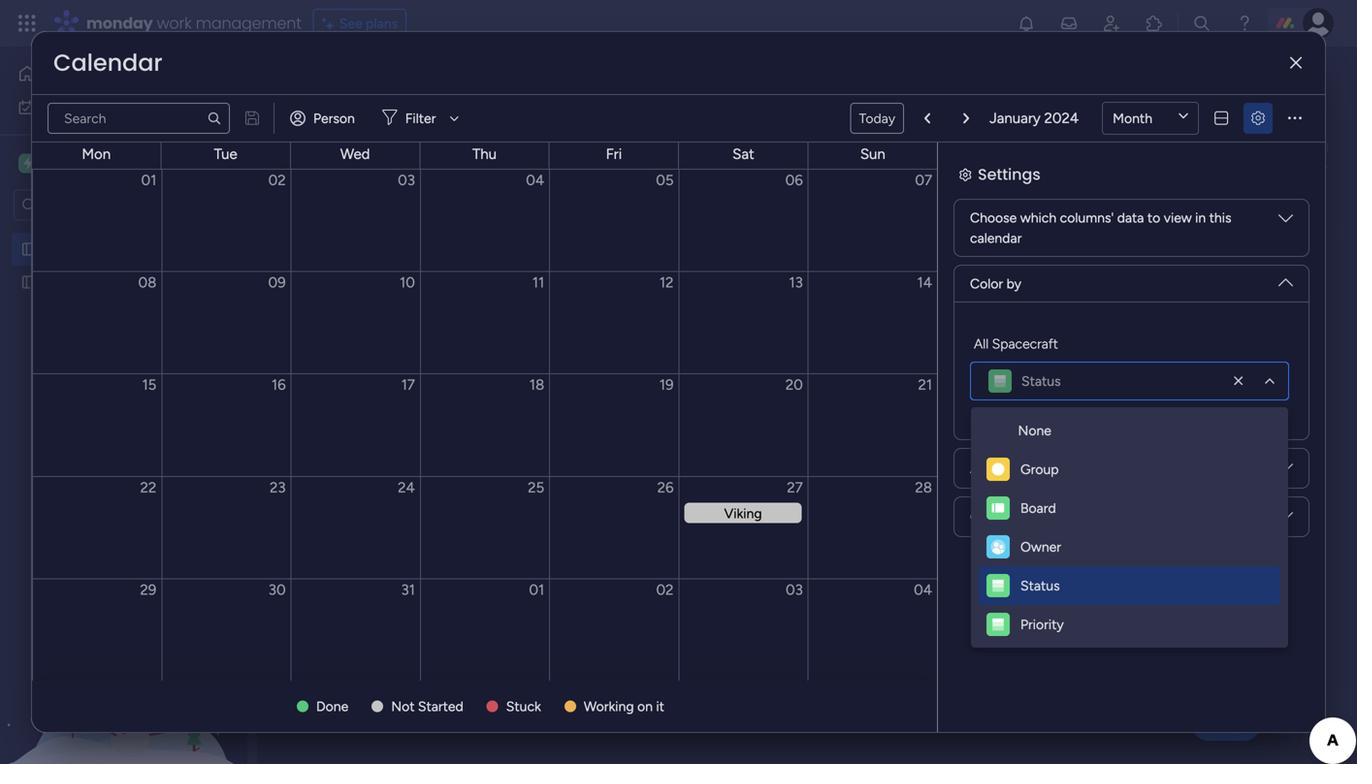 Task type: describe. For each thing, give the bounding box(es) containing it.
project.
[[421, 104, 468, 121]]

autopilot image
[[1187, 134, 1203, 159]]

list arrow image
[[925, 112, 930, 124]]

dapulse dropdown down arrow image for choose groups
[[1279, 509, 1293, 531]]

1 workspace image from the left
[[18, 153, 38, 174]]

all for all spacecraft group
[[974, 336, 989, 352]]

tue
[[214, 146, 237, 163]]

see for see more
[[885, 103, 908, 120]]

spacecraft for all spacecraft group
[[992, 336, 1058, 352]]

main button
[[14, 147, 193, 180]]

arrow down image
[[443, 107, 466, 130]]

type
[[373, 104, 401, 121]]

my work
[[43, 99, 94, 115]]

my work button
[[12, 92, 209, 123]]

additional
[[970, 460, 1032, 477]]

any
[[348, 104, 370, 121]]

data
[[1117, 210, 1144, 226]]

columns'
[[1060, 210, 1114, 226]]

dapulse integrations image
[[994, 140, 1009, 155]]

home
[[45, 65, 82, 82]]

where
[[754, 104, 792, 121]]

select product image
[[17, 14, 37, 33]]

1 vertical spatial person
[[674, 191, 715, 207]]

color
[[970, 276, 1003, 292]]

not started
[[391, 698, 463, 715]]

track
[[704, 104, 735, 121]]

inbox image
[[1059, 14, 1079, 33]]

working on it
[[584, 698, 664, 715]]

help button
[[1192, 709, 1260, 741]]

monday work management
[[86, 12, 301, 34]]

it
[[656, 698, 664, 715]]

on
[[637, 698, 653, 715]]

calendar for calendar 'field'
[[53, 47, 162, 79]]

list arrow image
[[963, 112, 969, 124]]

add view image
[[562, 140, 570, 154]]

sun
[[860, 146, 885, 163]]

2024
[[1044, 109, 1079, 127]]

dapulse dropdown down arrow image
[[1279, 268, 1293, 290]]

main table
[[324, 139, 388, 156]]

working
[[584, 698, 634, 715]]

0 horizontal spatial person
[[313, 110, 355, 127]]

filter button
[[374, 103, 466, 134]]

see more link
[[883, 102, 945, 121]]

choose groups
[[970, 509, 1063, 525]]

1 vertical spatial status
[[1021, 578, 1060, 594]]

all for all spacecraft field
[[295, 65, 323, 97]]

help
[[1209, 715, 1244, 735]]

dapulse dropdown down arrow image for choose which columns' data to view in this calendar
[[1279, 211, 1293, 233]]

set
[[565, 104, 584, 121]]

stuck
[[506, 698, 541, 715]]

choose which columns' data to view in this calendar
[[970, 210, 1232, 246]]

today
[[859, 110, 895, 127]]

fri
[[606, 146, 622, 163]]

automate
[[1211, 139, 1272, 156]]

management
[[196, 12, 301, 34]]

dapulse x slim image
[[1290, 56, 1302, 70]]

integrate
[[1017, 139, 1072, 156]]

and
[[646, 104, 668, 121]]

stands.
[[873, 104, 916, 121]]

choose for choose groups
[[970, 509, 1017, 525]]

started
[[418, 698, 463, 715]]

sat
[[733, 146, 754, 163]]

calendar
[[970, 230, 1022, 246]]

main table button
[[294, 132, 403, 163]]

v2 settings line image
[[1252, 111, 1265, 125]]

0 vertical spatial person button
[[282, 103, 366, 134]]

by
[[1007, 276, 1021, 292]]

mon
[[82, 146, 111, 163]]

done
[[316, 698, 348, 715]]

additional settings
[[970, 460, 1086, 477]]

notifications image
[[1017, 14, 1036, 33]]

1 horizontal spatial person button
[[643, 184, 727, 215]]

gantt button
[[403, 132, 467, 163]]

status inside all spacecraft group
[[1022, 373, 1061, 389]]



Task type: vqa. For each thing, say whether or not it's contained in the screenshot.
COLUMNS'
yes



Task type: locate. For each thing, give the bounding box(es) containing it.
1 vertical spatial work
[[65, 99, 94, 115]]

0 vertical spatial dapulse dropdown down arrow image
[[1279, 211, 1293, 233]]

0 vertical spatial person
[[313, 110, 355, 127]]

manage
[[297, 104, 345, 121]]

more
[[911, 103, 943, 120]]

status down "all spacecraft" heading at the right top of the page
[[1022, 373, 1061, 389]]

1 horizontal spatial of
[[738, 104, 751, 121]]

none
[[1018, 422, 1052, 439]]

1 choose from the top
[[970, 210, 1017, 226]]

lottie animation element
[[0, 568, 247, 764]]

calendar
[[53, 47, 162, 79], [482, 139, 536, 156]]

of
[[404, 104, 417, 121], [738, 104, 751, 121]]

all spacecraft for all spacecraft group
[[974, 336, 1058, 352]]

1 horizontal spatial spacecraft
[[992, 336, 1058, 352]]

Search in workspace field
[[41, 194, 162, 216]]

see more
[[885, 103, 943, 120]]

work right my
[[65, 99, 94, 115]]

search everything image
[[1192, 14, 1212, 33]]

project
[[826, 104, 870, 121]]

of right type
[[404, 104, 417, 121]]

filter
[[405, 110, 436, 127]]

workspace image
[[18, 153, 38, 174], [23, 153, 33, 174]]

0 vertical spatial calendar
[[53, 47, 162, 79]]

0 vertical spatial choose
[[970, 210, 1017, 226]]

in
[[1195, 210, 1206, 226]]

spacecraft inside heading
[[992, 336, 1058, 352]]

month
[[1113, 110, 1152, 127]]

1 vertical spatial all spacecraft
[[974, 336, 1058, 352]]

monday
[[86, 12, 153, 34]]

which
[[1020, 210, 1057, 226]]

0 horizontal spatial work
[[65, 99, 94, 115]]

person button up main on the left of the page
[[282, 103, 366, 134]]

1 vertical spatial dapulse dropdown down arrow image
[[1279, 461, 1293, 483]]

invite members image
[[1102, 14, 1121, 33]]

color by
[[970, 276, 1021, 292]]

work for my
[[65, 99, 94, 115]]

calendar down assign
[[482, 139, 536, 156]]

more dots image
[[1288, 111, 1302, 125]]

choose left board
[[970, 509, 1017, 525]]

1 vertical spatial all
[[974, 336, 989, 352]]

3 dapulse dropdown down arrow image from the top
[[1279, 509, 1293, 531]]

assign
[[471, 104, 511, 121]]

all spacecraft up type
[[295, 65, 457, 97]]

2 choose from the top
[[970, 509, 1017, 525]]

january
[[990, 109, 1041, 127]]

home button
[[12, 58, 209, 89]]

Calendar field
[[49, 47, 167, 79]]

owner
[[1021, 539, 1061, 555]]

public board image
[[20, 240, 39, 259]]

0 horizontal spatial spacecraft
[[329, 65, 457, 97]]

search image
[[207, 111, 222, 126]]

spacecraft for all spacecraft field
[[329, 65, 457, 97]]

1 vertical spatial settings
[[1035, 460, 1086, 477]]

choose
[[970, 210, 1017, 226], [970, 509, 1017, 525]]

status
[[1022, 373, 1061, 389], [1021, 578, 1060, 594]]

group
[[1021, 461, 1059, 478]]

plans
[[366, 15, 398, 32]]

board activity image
[[1153, 70, 1177, 93]]

january 2024
[[990, 109, 1079, 127]]

collapse board header image
[[1308, 140, 1323, 155]]

apps image
[[1145, 14, 1164, 33]]

to
[[1148, 210, 1160, 226]]

your
[[795, 104, 822, 121]]

see inside see plans button
[[339, 15, 362, 32]]

see inside "see more" "link"
[[885, 103, 908, 120]]

keep
[[672, 104, 701, 121]]

timelines
[[588, 104, 642, 121]]

calendar inside calendar 'button'
[[482, 139, 536, 156]]

help image
[[1235, 14, 1254, 33]]

board
[[1021, 500, 1056, 517]]

person down 'keep'
[[674, 191, 715, 207]]

dapulse dropdown down arrow image
[[1279, 211, 1293, 233], [1279, 461, 1293, 483], [1279, 509, 1293, 531]]

1 horizontal spatial person
[[674, 191, 715, 207]]

0 vertical spatial settings
[[978, 163, 1041, 185]]

list box
[[0, 229, 247, 561]]

all spacecraft group
[[970, 334, 1289, 401]]

dapulse dropdown down arrow image for additional settings
[[1279, 461, 1293, 483]]

1 vertical spatial see
[[885, 103, 908, 120]]

my
[[43, 99, 61, 115]]

noah lott image
[[1303, 8, 1334, 39]]

main
[[45, 154, 85, 173]]

priority
[[1021, 616, 1064, 633]]

0 vertical spatial work
[[157, 12, 192, 34]]

all spacecraft heading
[[974, 334, 1058, 354]]

person
[[313, 110, 355, 127], [674, 191, 715, 207]]

0 horizontal spatial all spacecraft
[[295, 65, 457, 97]]

view
[[1164, 210, 1192, 226]]

1 vertical spatial person button
[[643, 184, 727, 215]]

see
[[339, 15, 362, 32], [885, 103, 908, 120]]

work right monday
[[157, 12, 192, 34]]

not
[[391, 698, 415, 715]]

all spacecraft for all spacecraft field
[[295, 65, 457, 97]]

gantt
[[418, 139, 453, 156]]

1 horizontal spatial calendar
[[482, 139, 536, 156]]

0 horizontal spatial person button
[[282, 103, 366, 134]]

all
[[295, 65, 323, 97], [974, 336, 989, 352]]

person up main on the left of the page
[[313, 110, 355, 127]]

1 of from the left
[[404, 104, 417, 121]]

lottie animation image
[[0, 568, 247, 764]]

all down color at the top right of the page
[[974, 336, 989, 352]]

all inside heading
[[974, 336, 989, 352]]

1 vertical spatial calendar
[[482, 139, 536, 156]]

0 vertical spatial all spacecraft
[[295, 65, 457, 97]]

1 horizontal spatial all spacecraft
[[974, 336, 1058, 352]]

work inside button
[[65, 99, 94, 115]]

settings up board
[[1035, 460, 1086, 477]]

manage any type of project. assign owners, set timelines and keep track of where your project stands.
[[297, 104, 916, 121]]

owners,
[[515, 104, 562, 121]]

calendar for calendar 'button'
[[482, 139, 536, 156]]

choose inside choose which columns' data to view in this calendar
[[970, 210, 1017, 226]]

thu
[[472, 146, 497, 163]]

see for see plans
[[339, 15, 362, 32]]

table
[[356, 139, 388, 156]]

1 vertical spatial choose
[[970, 509, 1017, 525]]

of right track
[[738, 104, 751, 121]]

all up manage
[[295, 65, 323, 97]]

work for monday
[[157, 12, 192, 34]]

spacecraft
[[329, 65, 457, 97], [992, 336, 1058, 352]]

see plans button
[[313, 9, 407, 38]]

1 dapulse dropdown down arrow image from the top
[[1279, 211, 1293, 233]]

v2 split view image
[[1215, 111, 1228, 125]]

calendar button
[[467, 132, 550, 163]]

all spacecraft inside group
[[974, 336, 1058, 352]]

choose for choose which columns' data to view in this calendar
[[970, 210, 1017, 226]]

0 vertical spatial see
[[339, 15, 362, 32]]

0 horizontal spatial calendar
[[53, 47, 162, 79]]

1 horizontal spatial work
[[157, 12, 192, 34]]

workspace selection element
[[18, 152, 88, 177]]

0 horizontal spatial see
[[339, 15, 362, 32]]

work
[[157, 12, 192, 34], [65, 99, 94, 115]]

1 vertical spatial spacecraft
[[992, 336, 1058, 352]]

all spacecraft
[[295, 65, 457, 97], [974, 336, 1058, 352]]

None search field
[[48, 103, 230, 134]]

all spacecraft down 'by'
[[974, 336, 1058, 352]]

Filter dashboard by text search field
[[48, 103, 230, 134]]

groups
[[1020, 509, 1063, 525]]

person button
[[282, 103, 366, 134], [643, 184, 727, 215]]

person button down 'keep'
[[643, 184, 727, 215]]

0 horizontal spatial of
[[404, 104, 417, 121]]

spacecraft up type
[[329, 65, 457, 97]]

0 vertical spatial all
[[295, 65, 323, 97]]

0 horizontal spatial all
[[295, 65, 323, 97]]

All Spacecraft field
[[290, 65, 462, 97]]

calendar down monday
[[53, 47, 162, 79]]

settings down dapulse integrations icon
[[978, 163, 1041, 185]]

0 vertical spatial spacecraft
[[329, 65, 457, 97]]

private board image
[[20, 273, 39, 292]]

choose up 'calendar'
[[970, 210, 1017, 226]]

main
[[324, 139, 353, 156]]

2 dapulse dropdown down arrow image from the top
[[1279, 461, 1293, 483]]

0 vertical spatial status
[[1022, 373, 1061, 389]]

1 horizontal spatial all
[[974, 336, 989, 352]]

today button
[[850, 103, 904, 134]]

settings
[[978, 163, 1041, 185], [1035, 460, 1086, 477]]

this
[[1209, 210, 1232, 226]]

status down owner
[[1021, 578, 1060, 594]]

1 horizontal spatial see
[[885, 103, 908, 120]]

filter by anything image
[[801, 187, 824, 211]]

option
[[0, 232, 247, 236]]

spacecraft down 'by'
[[992, 336, 1058, 352]]

2 of from the left
[[738, 104, 751, 121]]

see plans
[[339, 15, 398, 32]]

wed
[[340, 146, 370, 163]]

2 vertical spatial dapulse dropdown down arrow image
[[1279, 509, 1293, 531]]

2 workspace image from the left
[[23, 153, 33, 174]]



